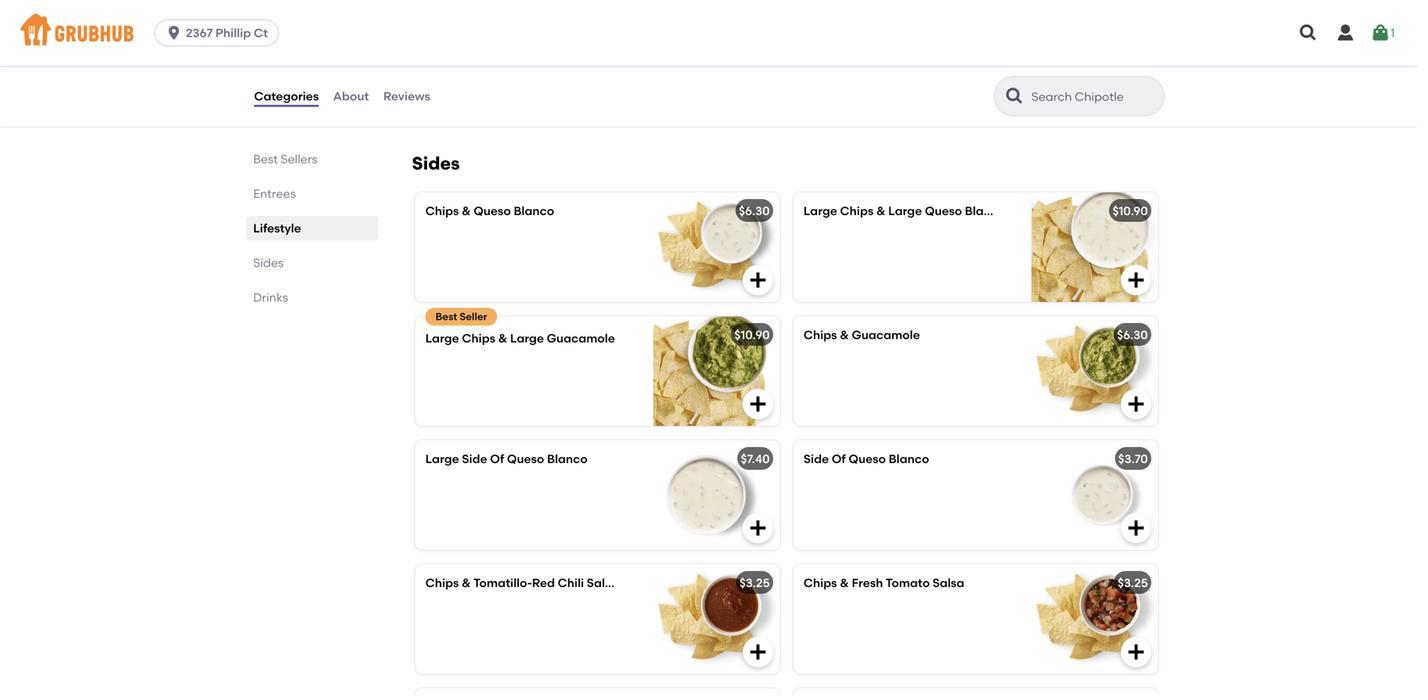 Task type: describe. For each thing, give the bounding box(es) containing it.
chips for chips & tomatillo-red chili salsa
[[426, 576, 459, 591]]

seller
[[460, 311, 487, 323]]

guacamole inside best seller large chips & large guacamole
[[547, 331, 615, 346]]

svg image inside the '1' button
[[1371, 23, 1391, 43]]

1
[[1391, 26, 1395, 40]]

1 of from the left
[[490, 452, 504, 466]]

chips for chips & queso blanco
[[426, 204, 459, 218]]

best seller large chips & large guacamole
[[426, 311, 615, 346]]

$6.30 for chips & queso blanco
[[739, 204, 770, 218]]

sofritas,
[[504, 44, 550, 58]]

chips & fresh tomato salsa
[[804, 576, 965, 591]]

chips & tomatillo-green chili salsa image
[[1032, 689, 1159, 696]]

categories button
[[253, 66, 320, 127]]

and
[[574, 95, 597, 109]]

chips & queso blanco
[[426, 204, 554, 218]]

chili-
[[476, 95, 506, 109]]

$3.25 for chips & fresh tomato salsa
[[1118, 576, 1148, 591]]

& inside best seller large chips & large guacamole
[[498, 331, 508, 346]]

1 button
[[1371, 18, 1395, 48]]

cream
[[426, 112, 466, 127]]

svg image for side of queso blanco
[[748, 518, 768, 539]]

entrees
[[253, 187, 296, 201]]

side of queso blanco image
[[1032, 441, 1159, 550]]

tomatillo-
[[474, 576, 532, 591]]

large side of queso blanco image
[[654, 441, 780, 550]]

svg image for chips & fresh tomato salsa
[[748, 643, 768, 663]]

& for chips & tomatillo-red chili salsa
[[462, 576, 471, 591]]

2 of from the left
[[832, 452, 846, 466]]

& for chips & fresh tomato salsa
[[840, 576, 849, 591]]

2367
[[186, 26, 213, 40]]

svg image for chips & guacamole
[[748, 394, 768, 415]]

chips & guacamole
[[804, 328, 920, 342]]

1 side from the left
[[462, 452, 487, 466]]

$3.25 for chips & tomatillo-red chili salsa
[[740, 576, 770, 591]]

best for seller
[[436, 311, 457, 323]]

1 vertical spatial sides
[[253, 256, 284, 270]]

½ chicken, ½ sofritas, supergreens lettuce blend, white rice, fajita veggies, fresh tomato salsa, roasted chili-corn salsa, and sour cream
[[426, 44, 626, 127]]

corn
[[506, 95, 535, 109]]

chips & tomatillo-red chili salsa image
[[654, 565, 780, 675]]

lifestyle
[[253, 221, 301, 236]]

& for chips & queso blanco
[[462, 204, 471, 218]]

chili
[[558, 576, 584, 591]]

categories
[[254, 89, 319, 103]]

2367 phillip ct button
[[155, 19, 286, 46]]

2 salsa from the left
[[933, 576, 965, 591]]

chips & queso blanco image
[[654, 192, 780, 302]]

large chips & large queso blanco
[[804, 204, 1006, 218]]

chips & roasted chili-corn salsa image
[[654, 689, 780, 696]]

2 side from the left
[[804, 452, 829, 466]]

1 ½ from the left
[[426, 44, 436, 58]]

2367 phillip ct
[[186, 26, 268, 40]]

large side of queso blanco
[[426, 452, 588, 466]]

main navigation navigation
[[0, 0, 1419, 66]]



Task type: vqa. For each thing, say whether or not it's contained in the screenshot.
•
no



Task type: locate. For each thing, give the bounding box(es) containing it.
guacamole
[[852, 328, 920, 342], [547, 331, 615, 346]]

best sellers
[[253, 152, 318, 166]]

0 horizontal spatial $6.30
[[739, 204, 770, 218]]

0 horizontal spatial salsa
[[587, 576, 619, 591]]

lettuce
[[426, 61, 469, 75]]

blanco
[[514, 204, 554, 218], [965, 204, 1006, 218], [547, 452, 588, 466], [889, 452, 930, 466]]

chips
[[426, 204, 459, 218], [840, 204, 874, 218], [804, 328, 837, 342], [462, 331, 496, 346], [426, 576, 459, 591], [804, 576, 837, 591]]

0 vertical spatial $6.30
[[739, 204, 770, 218]]

1 vertical spatial $10.90
[[735, 328, 770, 342]]

1 horizontal spatial salsa
[[933, 576, 965, 591]]

best left seller on the left top of the page
[[436, 311, 457, 323]]

svg image up $7.40
[[748, 394, 768, 415]]

svg image
[[1299, 23, 1319, 43], [1336, 23, 1356, 43], [1371, 23, 1391, 43], [166, 24, 182, 41], [748, 270, 768, 290], [1126, 270, 1147, 290], [1126, 518, 1147, 539], [1126, 643, 1147, 663]]

blend,
[[472, 61, 508, 75]]

1 horizontal spatial of
[[832, 452, 846, 466]]

$6.30
[[739, 204, 770, 218], [1117, 328, 1148, 342]]

side of queso blanco
[[804, 452, 930, 466]]

about
[[333, 89, 369, 103]]

side
[[462, 452, 487, 466], [804, 452, 829, 466]]

0 horizontal spatial guacamole
[[547, 331, 615, 346]]

½
[[426, 44, 436, 58], [491, 44, 501, 58]]

0 vertical spatial salsa,
[[557, 78, 591, 92]]

1 salsa from the left
[[587, 576, 619, 591]]

queso
[[474, 204, 511, 218], [925, 204, 962, 218], [507, 452, 544, 466], [849, 452, 886, 466]]

0 horizontal spatial tomato
[[510, 78, 554, 92]]

1 $3.25 from the left
[[740, 576, 770, 591]]

best inside best seller large chips & large guacamole
[[436, 311, 457, 323]]

1 horizontal spatial $10.90
[[1113, 204, 1148, 218]]

1 horizontal spatial best
[[436, 311, 457, 323]]

salsa,
[[557, 78, 591, 92], [538, 95, 572, 109]]

tomato inside ½ chicken, ½ sofritas, supergreens lettuce blend, white rice, fajita veggies, fresh tomato salsa, roasted chili-corn salsa, and sour cream
[[510, 78, 554, 92]]

chips & fresh tomato salsa image
[[1032, 565, 1159, 675]]

2 $3.25 from the left
[[1118, 576, 1148, 591]]

fajita
[[577, 61, 610, 75]]

1 horizontal spatial ½
[[491, 44, 501, 58]]

best
[[253, 152, 278, 166], [436, 311, 457, 323]]

white
[[510, 61, 544, 75]]

1 horizontal spatial fresh
[[852, 576, 883, 591]]

salsa, left and
[[538, 95, 572, 109]]

0 horizontal spatial $3.25
[[740, 576, 770, 591]]

0 horizontal spatial $10.90
[[735, 328, 770, 342]]

1 vertical spatial salsa,
[[538, 95, 572, 109]]

1 horizontal spatial tomato
[[886, 576, 930, 591]]

0 horizontal spatial ½
[[426, 44, 436, 58]]

chips & tomatillo-red chili salsa
[[426, 576, 619, 591]]

svg image
[[748, 394, 768, 415], [1126, 394, 1147, 415], [748, 518, 768, 539], [748, 643, 768, 663]]

sellers
[[281, 152, 318, 166]]

fresh
[[477, 78, 507, 92], [852, 576, 883, 591]]

rice,
[[547, 61, 575, 75]]

0 vertical spatial tomato
[[510, 78, 554, 92]]

svg image up chips & roasted chili-corn salsa image
[[748, 643, 768, 663]]

about button
[[332, 66, 370, 127]]

½ chicken, ½ sofritas, supergreens lettuce blend, white rice, fajita veggies, fresh tomato salsa, roasted chili-corn salsa, and sour cream button
[[415, 8, 780, 127]]

1 horizontal spatial $6.30
[[1117, 328, 1148, 342]]

½ up blend,
[[491, 44, 501, 58]]

0 vertical spatial $10.90
[[1113, 204, 1148, 218]]

phillip
[[216, 26, 251, 40]]

½ up lettuce
[[426, 44, 436, 58]]

0 horizontal spatial fresh
[[477, 78, 507, 92]]

chips for chips & guacamole
[[804, 328, 837, 342]]

chips inside best seller large chips & large guacamole
[[462, 331, 496, 346]]

&
[[462, 204, 471, 218], [877, 204, 886, 218], [840, 328, 849, 342], [498, 331, 508, 346], [462, 576, 471, 591], [840, 576, 849, 591]]

0 horizontal spatial best
[[253, 152, 278, 166]]

1 horizontal spatial guacamole
[[852, 328, 920, 342]]

1 horizontal spatial side
[[804, 452, 829, 466]]

chicken,
[[438, 44, 488, 58]]

sour
[[600, 95, 626, 109]]

salsa, up and
[[557, 78, 591, 92]]

large
[[804, 204, 838, 218], [889, 204, 922, 218], [426, 331, 459, 346], [510, 331, 544, 346], [426, 452, 459, 466]]

salsa
[[587, 576, 619, 591], [933, 576, 965, 591]]

tomato
[[510, 78, 554, 92], [886, 576, 930, 591]]

Search Chipotle search field
[[1030, 89, 1159, 105]]

0 horizontal spatial sides
[[253, 256, 284, 270]]

1 vertical spatial best
[[436, 311, 457, 323]]

0 horizontal spatial side
[[462, 452, 487, 466]]

of
[[490, 452, 504, 466], [832, 452, 846, 466]]

go half veggie bowl image
[[654, 8, 780, 118]]

supergreens
[[553, 44, 626, 58]]

large chips & large queso blanco image
[[1032, 192, 1159, 302]]

0 vertical spatial sides
[[412, 153, 460, 174]]

svg image inside 2367 phillip ct button
[[166, 24, 182, 41]]

$10.90
[[1113, 204, 1148, 218], [735, 328, 770, 342]]

1 horizontal spatial $3.25
[[1118, 576, 1148, 591]]

search icon image
[[1005, 86, 1025, 106]]

fresh inside ½ chicken, ½ sofritas, supergreens lettuce blend, white rice, fajita veggies, fresh tomato salsa, roasted chili-corn salsa, and sour cream
[[477, 78, 507, 92]]

best for sellers
[[253, 152, 278, 166]]

sides up drinks
[[253, 256, 284, 270]]

veggies,
[[426, 78, 474, 92]]

large chips & large guacamole image
[[654, 317, 780, 426]]

svg image down $7.40
[[748, 518, 768, 539]]

reviews button
[[383, 66, 431, 127]]

$7.40
[[741, 452, 770, 466]]

chips & guacamole image
[[1032, 317, 1159, 426]]

1 horizontal spatial sides
[[412, 153, 460, 174]]

$6.30 for chips & guacamole
[[1117, 328, 1148, 342]]

ct
[[254, 26, 268, 40]]

2 ½ from the left
[[491, 44, 501, 58]]

0 horizontal spatial of
[[490, 452, 504, 466]]

drinks
[[253, 290, 288, 305]]

0 vertical spatial best
[[253, 152, 278, 166]]

best left sellers
[[253, 152, 278, 166]]

& for chips & guacamole
[[840, 328, 849, 342]]

$3.70
[[1119, 452, 1148, 466]]

sides down cream
[[412, 153, 460, 174]]

svg image up $3.70
[[1126, 394, 1147, 415]]

reviews
[[383, 89, 430, 103]]

0 vertical spatial fresh
[[477, 78, 507, 92]]

1 vertical spatial fresh
[[852, 576, 883, 591]]

roasted
[[426, 95, 473, 109]]

1 vertical spatial $6.30
[[1117, 328, 1148, 342]]

chips for chips & fresh tomato salsa
[[804, 576, 837, 591]]

red
[[532, 576, 555, 591]]

sides
[[412, 153, 460, 174], [253, 256, 284, 270]]

1 vertical spatial tomato
[[886, 576, 930, 591]]

$3.25
[[740, 576, 770, 591], [1118, 576, 1148, 591]]



